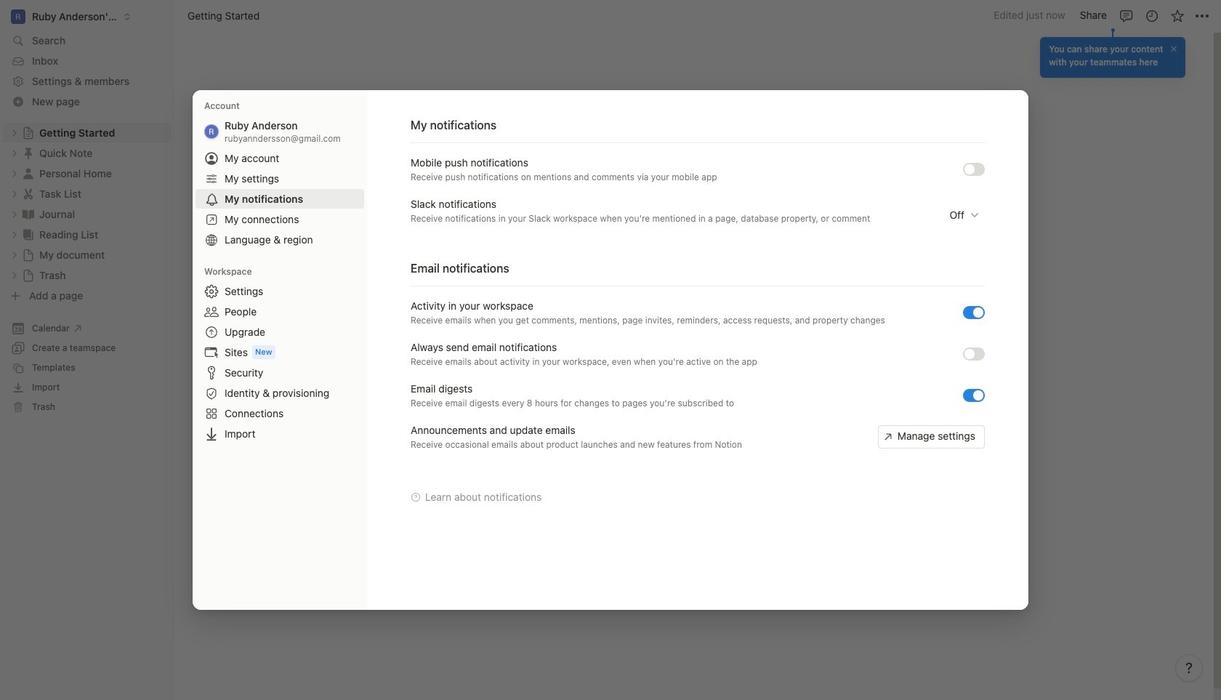 Task type: describe. For each thing, give the bounding box(es) containing it.
updates image
[[1145, 8, 1160, 23]]



Task type: vqa. For each thing, say whether or not it's contained in the screenshot.
Favorite icon
yes



Task type: locate. For each thing, give the bounding box(es) containing it.
favorite image
[[1171, 8, 1185, 23]]

👋 image
[[439, 160, 453, 179]]

comments image
[[1120, 8, 1134, 23]]



